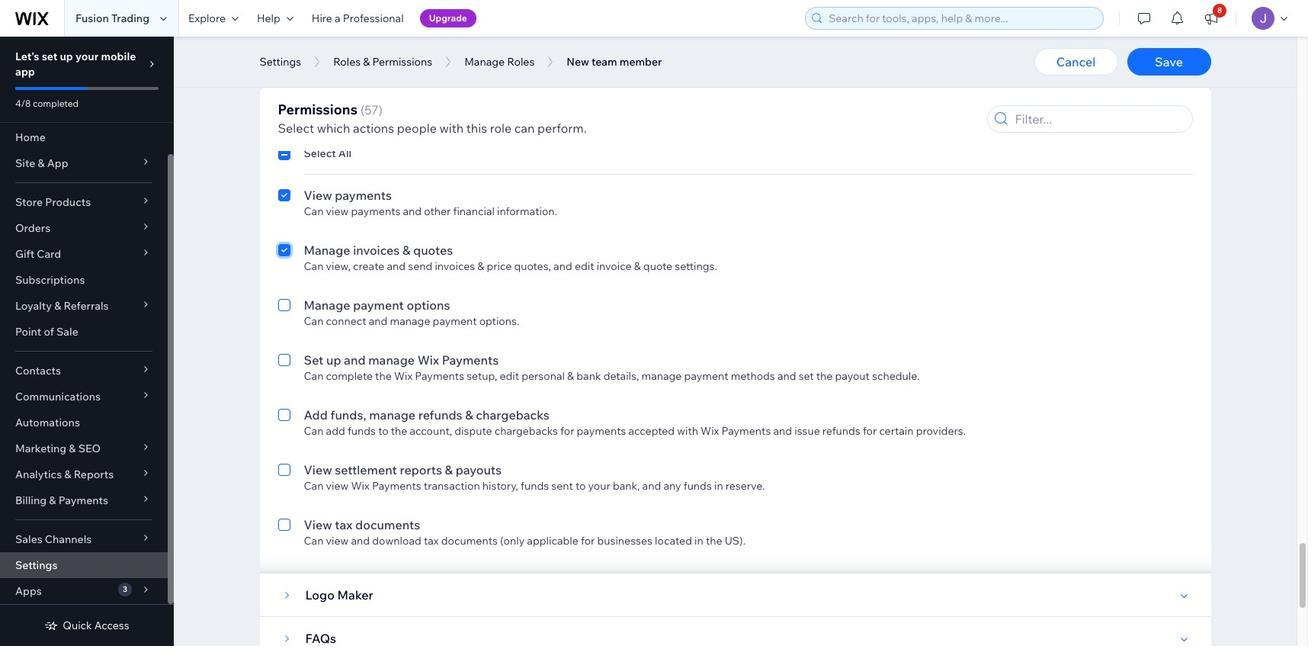 Task type: vqa. For each thing, say whether or not it's contained in the screenshot.
Help
yes



Task type: describe. For each thing, give the bounding box(es) containing it.
reserve.
[[726, 479, 765, 493]]

manage inside the 'add funds, manage refunds & chargebacks can add funds to the account, dispute chargebacks for payments accepted with wix payments and issue refunds for certain providers.'
[[369, 407, 416, 423]]

select inside "permissions ( 57 ) select which actions people with this role can perform."
[[278, 121, 314, 136]]

permissions inside button
[[373, 55, 433, 69]]

home
[[15, 130, 46, 144]]

professional
[[343, 11, 404, 25]]

8
[[1218, 5, 1223, 15]]

subscriptions
[[15, 273, 85, 287]]

& inside set up and manage wix payments can complete the wix payments setup, edit personal & bank details, manage payment methods and set the payout schedule.
[[568, 369, 575, 383]]

access
[[94, 619, 129, 632]]

Search for tools, apps, help & more... field
[[825, 8, 1099, 29]]

manage for invoices
[[304, 243, 351, 258]]

explore
[[188, 11, 226, 25]]

(
[[361, 102, 365, 117]]

1 horizontal spatial funds
[[521, 479, 549, 493]]

automations link
[[0, 410, 168, 436]]

view inside 'view tax documents can view and download tax documents (only applicable for businesses located in the us).'
[[326, 534, 349, 548]]

and right methods
[[778, 369, 797, 383]]

gift card button
[[0, 241, 168, 267]]

all
[[339, 146, 352, 160]]

role
[[490, 121, 512, 136]]

marketing & seo button
[[0, 436, 168, 461]]

accepted
[[629, 424, 675, 438]]

download
[[372, 534, 422, 548]]

4/8 completed
[[15, 98, 79, 109]]

financial
[[453, 204, 495, 218]]

sidebar element
[[0, 37, 174, 646]]

point
[[15, 325, 41, 339]]

referrals
[[64, 299, 109, 313]]

site
[[365, 50, 383, 64]]

analytics & reports
[[15, 468, 114, 481]]

& up send
[[403, 243, 411, 258]]

add
[[304, 407, 328, 423]]

manage invoices & quotes can view, create and send invoices & price quotes, and edit invoice & quote settings.
[[304, 243, 718, 273]]

set up and manage wix payments can complete the wix payments setup, edit personal & bank details, manage payment methods and set the payout schedule.
[[304, 352, 920, 383]]

payment inside set up and manage wix payments can complete the wix payments setup, edit personal & bank details, manage payment methods and set the payout schedule.
[[685, 369, 729, 383]]

send
[[408, 259, 433, 273]]

edit inside manage invoices & quotes can view, create and send invoices & price quotes, and edit invoice & quote settings.
[[575, 259, 595, 273]]

site inside view site analytics can view all site analytics and statistics.
[[335, 34, 358, 49]]

orders button
[[0, 215, 168, 241]]

1 vertical spatial invoices
[[435, 259, 475, 273]]

people
[[397, 121, 437, 136]]

view settlement reports & payouts can view wix payments transaction history, funds sent to your bank, and any funds in reserve.
[[304, 462, 765, 493]]

payments inside the 'add funds, manage refunds & chargebacks can add funds to the account, dispute chargebacks for payments accepted with wix payments and issue refunds for certain providers.'
[[577, 424, 627, 438]]

cancel
[[1057, 54, 1096, 69]]

analytics inside popup button
[[15, 468, 62, 481]]

funds inside the 'add funds, manage refunds & chargebacks can add funds to the account, dispute chargebacks for payments accepted with wix payments and issue refunds for certain providers.'
[[348, 424, 376, 438]]

Filter... field
[[1011, 106, 1188, 132]]

roles & permissions
[[333, 55, 433, 69]]

view payments can view payments and other financial information.
[[304, 188, 558, 218]]

settings.
[[675, 259, 718, 273]]

& left seo
[[69, 442, 76, 455]]

funds,
[[331, 407, 367, 423]]

view inside view payments can view payments and other financial information.
[[326, 204, 349, 218]]

app
[[47, 156, 68, 170]]

store products button
[[0, 189, 168, 215]]

& left reports
[[64, 468, 71, 481]]

quote
[[644, 259, 673, 273]]

set inside set up and manage wix payments can complete the wix payments setup, edit personal & bank details, manage payment methods and set the payout schedule.
[[799, 369, 814, 383]]

logo
[[305, 587, 335, 603]]

bank,
[[613, 479, 640, 493]]

the inside the 'add funds, manage refunds & chargebacks can add funds to the account, dispute chargebacks for payments accepted with wix payments and issue refunds for certain providers.'
[[391, 424, 408, 438]]

which
[[317, 121, 350, 136]]

1 vertical spatial refunds
[[823, 424, 861, 438]]

let's
[[15, 50, 39, 63]]

finances
[[376, 104, 427, 119]]

maker
[[338, 587, 374, 603]]

4/8
[[15, 98, 31, 109]]

sales channels button
[[0, 526, 168, 552]]

can inside view payments can view payments and other financial information.
[[304, 204, 324, 218]]

3
[[123, 584, 127, 594]]

actions
[[353, 121, 394, 136]]

orders
[[15, 221, 50, 235]]

1 vertical spatial documents
[[441, 534, 498, 548]]

& inside button
[[363, 55, 370, 69]]

view for view site analytics
[[304, 34, 332, 49]]

manage up 'complete'
[[369, 352, 415, 368]]

reports
[[400, 462, 442, 478]]

quick access
[[63, 619, 129, 632]]

view tax documents can view and download tax documents (only applicable for businesses located in the us).
[[304, 517, 746, 548]]

& right '('
[[365, 104, 373, 119]]

0 horizontal spatial for
[[561, 424, 575, 438]]

apps
[[15, 584, 42, 598]]

up inside set up and manage wix payments can complete the wix payments setup, edit personal & bank details, manage payment methods and set the payout schedule.
[[326, 352, 341, 368]]

contacts
[[15, 364, 61, 378]]

personal
[[522, 369, 565, 383]]

complete
[[326, 369, 373, 383]]

for inside 'view tax documents can view and download tax documents (only applicable for businesses located in the us).'
[[581, 534, 595, 548]]

analytics
[[385, 50, 429, 64]]

view for view settlement reports & payouts
[[304, 462, 332, 478]]

2 horizontal spatial for
[[863, 424, 877, 438]]

card
[[37, 247, 61, 261]]

set inside let's set up your mobile app
[[42, 50, 57, 63]]

can inside set up and manage wix payments can complete the wix payments setup, edit personal & bank details, manage payment methods and set the payout schedule.
[[304, 369, 324, 383]]

wix down manage payment options can connect and manage payment options.
[[418, 352, 439, 368]]

quotes,
[[514, 259, 551, 273]]

add
[[326, 424, 345, 438]]

analytics inside view site analytics can view all site analytics and statistics.
[[361, 34, 414, 49]]

and inside manage payment options can connect and manage payment options.
[[369, 314, 388, 328]]

edit inside set up and manage wix payments can complete the wix payments setup, edit personal & bank details, manage payment methods and set the payout schedule.
[[500, 369, 520, 383]]

settings for settings button on the left top of page
[[260, 55, 301, 69]]

perform.
[[538, 121, 587, 136]]

let's set up your mobile app
[[15, 50, 136, 79]]

0 vertical spatial chargebacks
[[476, 407, 550, 423]]

subscriptions link
[[0, 267, 168, 293]]

and inside view site analytics can view all site analytics and statistics.
[[431, 50, 450, 64]]

0 vertical spatial refunds
[[419, 407, 463, 423]]

details,
[[604, 369, 639, 383]]

payments inside popup button
[[58, 494, 108, 507]]

to inside the view settlement reports & payouts can view wix payments transaction history, funds sent to your bank, and any funds in reserve.
[[576, 479, 586, 493]]

payouts
[[456, 462, 502, 478]]

marketing & seo
[[15, 442, 101, 455]]

upgrade
[[429, 12, 467, 24]]

1 vertical spatial payments
[[351, 204, 401, 218]]

& inside the 'add funds, manage refunds & chargebacks can add funds to the account, dispute chargebacks for payments accepted with wix payments and issue refunds for certain providers.'
[[465, 407, 474, 423]]

marketing
[[15, 442, 67, 455]]

can inside view site analytics can view all site analytics and statistics.
[[304, 50, 324, 64]]

billing & payments button
[[0, 487, 168, 513]]

mobile
[[101, 50, 136, 63]]

can inside 'view tax documents can view and download tax documents (only applicable for businesses located in the us).'
[[304, 534, 324, 548]]

can inside the 'add funds, manage refunds & chargebacks can add funds to the account, dispute chargebacks for payments accepted with wix payments and issue refunds for certain providers.'
[[304, 424, 324, 438]]

57
[[365, 102, 379, 117]]

view site analytics can view all site analytics and statistics.
[[304, 34, 500, 64]]

hire
[[312, 11, 333, 25]]

logo maker
[[305, 587, 374, 603]]

& right loyalty
[[54, 299, 61, 313]]

your inside the view settlement reports & payouts can view wix payments transaction history, funds sent to your bank, and any funds in reserve.
[[589, 479, 611, 493]]

of
[[44, 325, 54, 339]]

& left price
[[478, 259, 485, 273]]

0 horizontal spatial tax
[[335, 517, 353, 532]]

fusion trading
[[76, 11, 150, 25]]

options
[[407, 297, 450, 313]]

member
[[620, 55, 662, 69]]

and up 'complete'
[[344, 352, 366, 368]]

help button
[[248, 0, 303, 37]]

1 vertical spatial select
[[304, 146, 336, 160]]

payments left the setup,
[[415, 369, 465, 383]]

can inside manage payment options can connect and manage payment options.
[[304, 314, 324, 328]]

1 vertical spatial tax
[[424, 534, 439, 548]]



Task type: locate. For each thing, give the bounding box(es) containing it.
permissions ( 57 ) select which actions people with this role can perform.
[[278, 101, 587, 136]]

reports
[[74, 468, 114, 481]]

for right applicable
[[581, 534, 595, 548]]

site up all
[[335, 34, 358, 49]]

0 horizontal spatial roles
[[333, 55, 361, 69]]

view inside 'view tax documents can view and download tax documents (only applicable for businesses located in the us).'
[[304, 517, 332, 532]]

and inside the 'add funds, manage refunds & chargebacks can add funds to the account, dispute chargebacks for payments accepted with wix payments and issue refunds for certain providers.'
[[774, 424, 793, 438]]

settings down sales
[[15, 558, 58, 572]]

0 horizontal spatial set
[[42, 50, 57, 63]]

view for view payments
[[304, 188, 332, 203]]

site inside dropdown button
[[15, 156, 35, 170]]

invoices down 'quotes'
[[435, 259, 475, 273]]

manage inside manage payment options can connect and manage payment options.
[[390, 314, 431, 328]]

statistics.
[[453, 50, 500, 64]]

1 vertical spatial permissions
[[278, 101, 358, 118]]

view inside view site analytics can view all site analytics and statistics.
[[326, 50, 349, 64]]

team
[[592, 55, 618, 69]]

options.
[[480, 314, 520, 328]]

payment up connect
[[353, 297, 404, 313]]

the left us).
[[706, 534, 723, 548]]

view for view tax documents
[[304, 517, 332, 532]]

1 horizontal spatial settings
[[260, 55, 301, 69]]

1 vertical spatial analytics
[[15, 468, 62, 481]]

funds left sent
[[521, 479, 549, 493]]

1 horizontal spatial roles
[[507, 55, 535, 69]]

0 horizontal spatial with
[[440, 121, 464, 136]]

1 can from the top
[[304, 50, 324, 64]]

add funds, manage refunds & chargebacks can add funds to the account, dispute chargebacks for payments accepted with wix payments and issue refunds for certain providers.
[[304, 407, 966, 438]]

view,
[[326, 259, 351, 273]]

funds
[[348, 424, 376, 438], [521, 479, 549, 493], [684, 479, 712, 493]]

with inside "permissions ( 57 ) select which actions people with this role can perform."
[[440, 121, 464, 136]]

view up "logo maker"
[[326, 534, 349, 548]]

app
[[15, 65, 35, 79]]

the right 'complete'
[[375, 369, 392, 383]]

0 horizontal spatial payment
[[353, 297, 404, 313]]

(only
[[500, 534, 525, 548]]

6 can from the top
[[304, 424, 324, 438]]

edit right the setup,
[[500, 369, 520, 383]]

0 horizontal spatial funds
[[348, 424, 376, 438]]

manage down upgrade button
[[465, 55, 505, 69]]

to right sent
[[576, 479, 586, 493]]

create
[[353, 259, 385, 273]]

payment down options
[[433, 314, 477, 328]]

your inside let's set up your mobile app
[[76, 50, 99, 63]]

1 horizontal spatial invoices
[[435, 259, 475, 273]]

tax
[[335, 517, 353, 532], [424, 534, 439, 548]]

to up settlement
[[378, 424, 389, 438]]

0 vertical spatial edit
[[575, 259, 595, 273]]

1 horizontal spatial payment
[[433, 314, 477, 328]]

& up transaction
[[445, 462, 453, 478]]

setup,
[[467, 369, 498, 383]]

manage up connect
[[304, 297, 351, 313]]

settings inside button
[[260, 55, 301, 69]]

methods
[[731, 369, 776, 383]]

up right set
[[326, 352, 341, 368]]

your left bank,
[[589, 479, 611, 493]]

with left this
[[440, 121, 464, 136]]

0 vertical spatial permissions
[[373, 55, 433, 69]]

quick
[[63, 619, 92, 632]]

1 horizontal spatial your
[[589, 479, 611, 493]]

0 vertical spatial analytics
[[361, 34, 414, 49]]

any
[[664, 479, 682, 493]]

all
[[351, 50, 362, 64]]

1 horizontal spatial tax
[[424, 534, 439, 548]]

invoice
[[597, 259, 632, 273]]

view down add
[[304, 462, 332, 478]]

settings inside sidebar element
[[15, 558, 58, 572]]

1 roles from the left
[[333, 55, 361, 69]]

home link
[[0, 124, 168, 150]]

& inside the view settlement reports & payouts can view wix payments transaction history, funds sent to your bank, and any funds in reserve.
[[445, 462, 453, 478]]

set right let's
[[42, 50, 57, 63]]

1 horizontal spatial analytics
[[361, 34, 414, 49]]

1 horizontal spatial for
[[581, 534, 595, 548]]

in inside the view settlement reports & payouts can view wix payments transaction history, funds sent to your bank, and any funds in reserve.
[[715, 479, 724, 493]]

None checkbox
[[278, 32, 290, 64], [278, 186, 290, 218], [278, 406, 290, 438], [278, 461, 290, 493], [278, 32, 290, 64], [278, 186, 290, 218], [278, 406, 290, 438], [278, 461, 290, 493]]

and left issue
[[774, 424, 793, 438]]

chargebacks up the view settlement reports & payouts can view wix payments transaction history, funds sent to your bank, and any funds in reserve.
[[495, 424, 558, 438]]

information.
[[497, 204, 558, 218]]

view inside view payments can view payments and other financial information.
[[304, 188, 332, 203]]

& right billing
[[49, 494, 56, 507]]

settings down the help button
[[260, 55, 301, 69]]

documents up download
[[355, 517, 421, 532]]

1 horizontal spatial site
[[335, 34, 358, 49]]

up inside let's set up your mobile app
[[60, 50, 73, 63]]

manage inside button
[[465, 55, 505, 69]]

sales
[[15, 532, 43, 546]]

and right connect
[[369, 314, 388, 328]]

payments up create
[[351, 204, 401, 218]]

select left all
[[304, 146, 336, 160]]

in left reserve.
[[715, 479, 724, 493]]

4 view from the top
[[326, 534, 349, 548]]

1 horizontal spatial with
[[677, 424, 699, 438]]

roles right statistics.
[[507, 55, 535, 69]]

1 vertical spatial up
[[326, 352, 341, 368]]

wix inside the view settlement reports & payouts can view wix payments transaction history, funds sent to your bank, and any funds in reserve.
[[351, 479, 370, 493]]

3 can from the top
[[304, 259, 324, 273]]

1 vertical spatial settings
[[15, 558, 58, 572]]

1 horizontal spatial set
[[799, 369, 814, 383]]

2 horizontal spatial funds
[[684, 479, 712, 493]]

set
[[42, 50, 57, 63], [799, 369, 814, 383]]

automations
[[15, 416, 80, 429]]

0 vertical spatial manage
[[465, 55, 505, 69]]

chargebacks up dispute at the bottom of page
[[476, 407, 550, 423]]

2 roles from the left
[[507, 55, 535, 69]]

payments up which
[[305, 104, 362, 119]]

manage for payment
[[304, 297, 351, 313]]

manage down options
[[390, 314, 431, 328]]

and inside view payments can view payments and other financial information.
[[403, 204, 422, 218]]

set left payout
[[799, 369, 814, 383]]

contacts button
[[0, 358, 168, 384]]

0 horizontal spatial invoices
[[353, 243, 400, 258]]

view left all
[[326, 50, 349, 64]]

1 horizontal spatial in
[[715, 479, 724, 493]]

permissions inside "permissions ( 57 ) select which actions people with this role can perform."
[[278, 101, 358, 118]]

wix
[[418, 352, 439, 368], [394, 369, 413, 383], [701, 424, 720, 438], [351, 479, 370, 493]]

payments
[[335, 188, 392, 203], [351, 204, 401, 218], [577, 424, 627, 438]]

1 vertical spatial payment
[[433, 314, 477, 328]]

1 horizontal spatial edit
[[575, 259, 595, 273]]

0 vertical spatial payments
[[335, 188, 392, 203]]

& left the app in the top left of the page
[[38, 156, 45, 170]]

funds down funds, at the bottom
[[348, 424, 376, 438]]

applicable
[[527, 534, 579, 548]]

settings for settings link
[[15, 558, 58, 572]]

None checkbox
[[278, 146, 290, 165], [278, 241, 290, 273], [278, 296, 290, 328], [278, 351, 290, 383], [278, 516, 290, 548], [278, 146, 290, 165], [278, 241, 290, 273], [278, 296, 290, 328], [278, 351, 290, 383], [278, 516, 290, 548]]

3 view from the top
[[326, 479, 349, 493]]

sent
[[552, 479, 574, 493]]

with
[[440, 121, 464, 136], [677, 424, 699, 438]]

payment left methods
[[685, 369, 729, 383]]

2 horizontal spatial payment
[[685, 369, 729, 383]]

3 view from the top
[[304, 462, 332, 478]]

communications button
[[0, 384, 168, 410]]

invoices
[[353, 243, 400, 258], [435, 259, 475, 273]]

quick access button
[[44, 619, 129, 632]]

8 can from the top
[[304, 534, 324, 548]]

analytics up roles & permissions
[[361, 34, 414, 49]]

2 vertical spatial payments
[[577, 424, 627, 438]]

payments inside the view settlement reports & payouts can view wix payments transaction history, funds sent to your bank, and any funds in reserve.
[[372, 479, 422, 493]]

chargebacks
[[476, 407, 550, 423], [495, 424, 558, 438]]

loyalty & referrals button
[[0, 293, 168, 319]]

0 horizontal spatial settings
[[15, 558, 58, 572]]

1 horizontal spatial refunds
[[823, 424, 861, 438]]

sale
[[56, 325, 78, 339]]

account,
[[410, 424, 452, 438]]

for left the certain at the right bottom
[[863, 424, 877, 438]]

settings button
[[252, 50, 309, 73]]

0 vertical spatial with
[[440, 121, 464, 136]]

the left payout
[[817, 369, 833, 383]]

0 vertical spatial set
[[42, 50, 57, 63]]

and inside the view settlement reports & payouts can view wix payments transaction history, funds sent to your bank, and any funds in reserve.
[[643, 479, 662, 493]]

view down settlement
[[326, 479, 349, 493]]

refunds right issue
[[823, 424, 861, 438]]

with right accepted on the bottom of the page
[[677, 424, 699, 438]]

gift
[[15, 247, 34, 261]]

connect
[[326, 314, 367, 328]]

manage up view,
[[304, 243, 351, 258]]

and right quotes,
[[554, 259, 573, 273]]

new team member
[[567, 55, 662, 69]]

0 horizontal spatial in
[[695, 534, 704, 548]]

issue
[[795, 424, 821, 438]]

0 horizontal spatial to
[[378, 424, 389, 438]]

manage inside manage payment options can connect and manage payment options.
[[304, 297, 351, 313]]

documents left (only
[[441, 534, 498, 548]]

payments down reports
[[372, 479, 422, 493]]

manage payment options can connect and manage payment options.
[[304, 297, 520, 328]]

and inside 'view tax documents can view and download tax documents (only applicable for businesses located in the us).'
[[351, 534, 370, 548]]

tax right download
[[424, 534, 439, 548]]

view inside the view settlement reports & payouts can view wix payments transaction history, funds sent to your bank, and any funds in reserve.
[[326, 479, 349, 493]]

new
[[567, 55, 590, 69]]

refunds up the account,
[[419, 407, 463, 423]]

& left bank
[[568, 369, 575, 383]]

and left any
[[643, 479, 662, 493]]

5 can from the top
[[304, 369, 324, 383]]

roles left the site
[[333, 55, 361, 69]]

2 vertical spatial manage
[[304, 297, 351, 313]]

view down select all
[[304, 188, 332, 203]]

edit
[[575, 259, 595, 273], [500, 369, 520, 383]]

0 horizontal spatial edit
[[500, 369, 520, 383]]

in right located
[[695, 534, 704, 548]]

and left other
[[403, 204, 422, 218]]

and left send
[[387, 259, 406, 273]]

new team member button
[[559, 50, 670, 73]]

invoices up create
[[353, 243, 400, 258]]

0 vertical spatial documents
[[355, 517, 421, 532]]

documents
[[355, 517, 421, 532], [441, 534, 498, 548]]

0 vertical spatial payment
[[353, 297, 404, 313]]

upgrade button
[[420, 9, 477, 27]]

site & app
[[15, 156, 68, 170]]

payments up reserve.
[[722, 424, 771, 438]]

view inside the view settlement reports & payouts can view wix payments transaction history, funds sent to your bank, and any funds in reserve.
[[304, 462, 332, 478]]

settlement
[[335, 462, 397, 478]]

payments down analytics & reports popup button
[[58, 494, 108, 507]]

can inside manage invoices & quotes can view, create and send invoices & price quotes, and edit invoice & quote settings.
[[304, 259, 324, 273]]

other
[[424, 204, 451, 218]]

completed
[[33, 98, 79, 109]]

2 vertical spatial payment
[[685, 369, 729, 383]]

sales channels
[[15, 532, 92, 546]]

0 vertical spatial your
[[76, 50, 99, 63]]

2 view from the top
[[326, 204, 349, 218]]

wix right 'complete'
[[394, 369, 413, 383]]

1 vertical spatial with
[[677, 424, 699, 438]]

1 vertical spatial site
[[15, 156, 35, 170]]

manage for roles
[[465, 55, 505, 69]]

to inside the 'add funds, manage refunds & chargebacks can add funds to the account, dispute chargebacks for payments accepted with wix payments and issue refunds for certain providers.'
[[378, 424, 389, 438]]

select all
[[304, 146, 352, 160]]

1 horizontal spatial to
[[576, 479, 586, 493]]

& up dispute at the bottom of page
[[465, 407, 474, 423]]

payments left accepted on the bottom of the page
[[577, 424, 627, 438]]

0 horizontal spatial refunds
[[419, 407, 463, 423]]

1 horizontal spatial up
[[326, 352, 341, 368]]

save button
[[1128, 48, 1212, 76]]

2 view from the top
[[304, 188, 332, 203]]

the inside 'view tax documents can view and download tax documents (only applicable for businesses located in the us).'
[[706, 534, 723, 548]]

0 vertical spatial select
[[278, 121, 314, 136]]

1 vertical spatial your
[[589, 479, 611, 493]]

your left mobile
[[76, 50, 99, 63]]

manage up the account,
[[369, 407, 416, 423]]

0 horizontal spatial up
[[60, 50, 73, 63]]

1 horizontal spatial documents
[[441, 534, 498, 548]]

view inside view site analytics can view all site analytics and statistics.
[[304, 34, 332, 49]]

manage right details,
[[642, 369, 682, 383]]

0 vertical spatial tax
[[335, 517, 353, 532]]

payments down all
[[335, 188, 392, 203]]

1 vertical spatial chargebacks
[[495, 424, 558, 438]]

0 horizontal spatial documents
[[355, 517, 421, 532]]

history,
[[483, 479, 519, 493]]

payments up the setup,
[[442, 352, 499, 368]]

4 view from the top
[[304, 517, 332, 532]]

dispute
[[455, 424, 492, 438]]

up right let's
[[60, 50, 73, 63]]

1 vertical spatial edit
[[500, 369, 520, 383]]

wix right accepted on the bottom of the page
[[701, 424, 720, 438]]

view up the logo
[[304, 517, 332, 532]]

view up view,
[[326, 204, 349, 218]]

view down hire
[[304, 34, 332, 49]]

price
[[487, 259, 512, 273]]

)
[[379, 102, 383, 117]]

the left the account,
[[391, 424, 408, 438]]

1 vertical spatial in
[[695, 534, 704, 548]]

wix down settlement
[[351, 479, 370, 493]]

site down home at the top left of the page
[[15, 156, 35, 170]]

in inside 'view tax documents can view and download tax documents (only applicable for businesses located in the us).'
[[695, 534, 704, 548]]

select left which
[[278, 121, 314, 136]]

1 vertical spatial set
[[799, 369, 814, 383]]

0 vertical spatial to
[[378, 424, 389, 438]]

1 horizontal spatial permissions
[[373, 55, 433, 69]]

can inside the view settlement reports & payouts can view wix payments transaction history, funds sent to your bank, and any funds in reserve.
[[304, 479, 324, 493]]

with inside the 'add funds, manage refunds & chargebacks can add funds to the account, dispute chargebacks for payments accepted with wix payments and issue refunds for certain providers.'
[[677, 424, 699, 438]]

1 vertical spatial to
[[576, 479, 586, 493]]

&
[[363, 55, 370, 69], [365, 104, 373, 119], [38, 156, 45, 170], [403, 243, 411, 258], [478, 259, 485, 273], [634, 259, 641, 273], [54, 299, 61, 313], [568, 369, 575, 383], [465, 407, 474, 423], [69, 442, 76, 455], [445, 462, 453, 478], [64, 468, 71, 481], [49, 494, 56, 507]]

products
[[45, 195, 91, 209]]

hire a professional
[[312, 11, 404, 25]]

1 vertical spatial manage
[[304, 243, 351, 258]]

& right all
[[363, 55, 370, 69]]

analytics down marketing
[[15, 468, 62, 481]]

8 button
[[1195, 0, 1229, 37]]

1 view from the top
[[326, 50, 349, 64]]

0 horizontal spatial your
[[76, 50, 99, 63]]

payments inside the 'add funds, manage refunds & chargebacks can add funds to the account, dispute chargebacks for payments accepted with wix payments and issue refunds for certain providers.'
[[722, 424, 771, 438]]

and left download
[[351, 534, 370, 548]]

in
[[715, 479, 724, 493], [695, 534, 704, 548]]

and right analytics
[[431, 50, 450, 64]]

to
[[378, 424, 389, 438], [576, 479, 586, 493]]

edit left "invoice"
[[575, 259, 595, 273]]

up
[[60, 50, 73, 63], [326, 352, 341, 368]]

& left quote
[[634, 259, 641, 273]]

analytics & reports button
[[0, 461, 168, 487]]

4 can from the top
[[304, 314, 324, 328]]

manage roles button
[[457, 50, 543, 73]]

loyalty & referrals
[[15, 299, 109, 313]]

for up sent
[[561, 424, 575, 438]]

can
[[304, 50, 324, 64], [304, 204, 324, 218], [304, 259, 324, 273], [304, 314, 324, 328], [304, 369, 324, 383], [304, 424, 324, 438], [304, 479, 324, 493], [304, 534, 324, 548]]

1 view from the top
[[304, 34, 332, 49]]

0 vertical spatial invoices
[[353, 243, 400, 258]]

manage inside manage invoices & quotes can view, create and send invoices & price quotes, and edit invoice & quote settings.
[[304, 243, 351, 258]]

tax down settlement
[[335, 517, 353, 532]]

0 horizontal spatial permissions
[[278, 101, 358, 118]]

0 vertical spatial up
[[60, 50, 73, 63]]

0 vertical spatial site
[[335, 34, 358, 49]]

funds right any
[[684, 479, 712, 493]]

this
[[467, 121, 487, 136]]

0 horizontal spatial site
[[15, 156, 35, 170]]

0 vertical spatial settings
[[260, 55, 301, 69]]

2 can from the top
[[304, 204, 324, 218]]

settings link
[[0, 552, 168, 578]]

0 vertical spatial in
[[715, 479, 724, 493]]

7 can from the top
[[304, 479, 324, 493]]

0 horizontal spatial analytics
[[15, 468, 62, 481]]

billing
[[15, 494, 47, 507]]

businesses
[[598, 534, 653, 548]]

wix inside the 'add funds, manage refunds & chargebacks can add funds to the account, dispute chargebacks for payments accepted with wix payments and issue refunds for certain providers.'
[[701, 424, 720, 438]]



